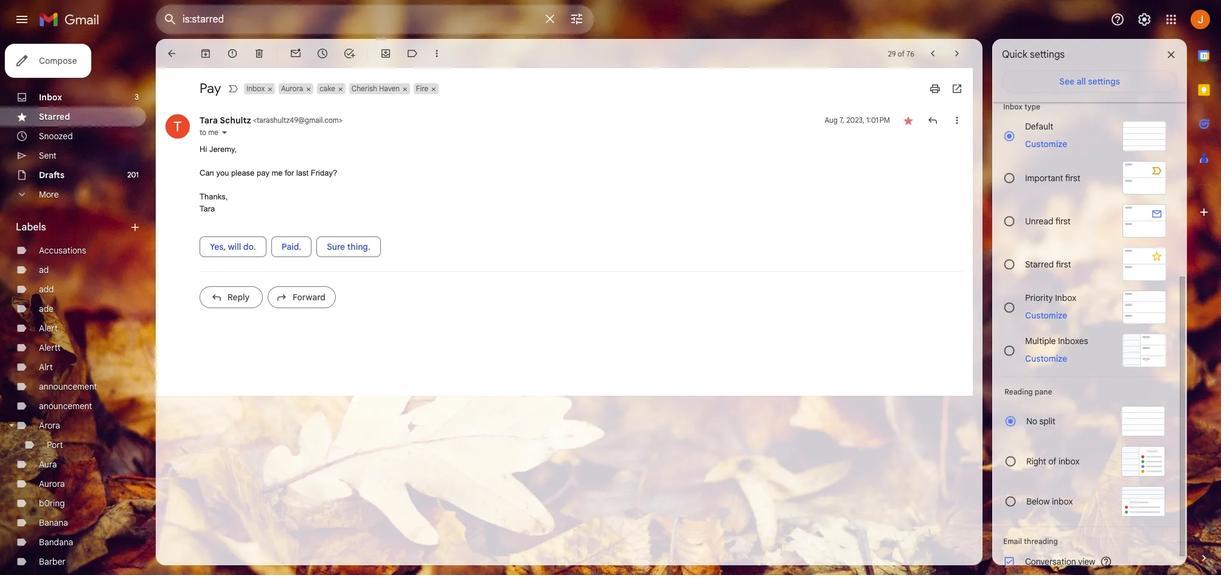 Task type: describe. For each thing, give the bounding box(es) containing it.
no split
[[1027, 416, 1056, 427]]

inbox button
[[244, 83, 266, 94]]

tara schultz < tarashultz49@gmail.com >
[[200, 115, 343, 126]]

inbox link
[[39, 92, 62, 103]]

forward link
[[268, 287, 336, 309]]

Search mail text field
[[183, 13, 535, 26]]

aura
[[39, 459, 57, 470]]

cherish haven
[[352, 84, 400, 93]]

important first
[[1025, 173, 1081, 183]]

starred for starred first
[[1025, 259, 1054, 270]]

friday?
[[311, 169, 337, 178]]

customize button for multiple inboxes
[[1018, 351, 1075, 366]]

below inbox
[[1027, 497, 1073, 507]]

important
[[1025, 173, 1063, 183]]

aurora for aurora link
[[39, 479, 65, 490]]

thanks,
[[200, 192, 228, 201]]

of for right
[[1048, 456, 1057, 467]]

more image
[[431, 47, 443, 60]]

conversation view
[[1025, 557, 1096, 568]]

multiple inboxes
[[1025, 336, 1088, 347]]

paid.
[[282, 242, 301, 253]]

barber link
[[39, 557, 65, 568]]

to
[[200, 128, 206, 137]]

alertt
[[39, 343, 61, 354]]

archive image
[[200, 47, 212, 60]]

no
[[1027, 416, 1037, 427]]

cherish haven button
[[349, 83, 401, 94]]

more button
[[0, 185, 146, 204]]

to me
[[200, 128, 218, 137]]

labels navigation
[[0, 39, 156, 576]]

hi jeremy,
[[200, 145, 239, 154]]

announcement link
[[39, 382, 97, 392]]

fire
[[416, 84, 428, 93]]

tarashultz49@gmail.com
[[257, 116, 339, 125]]

3
[[135, 92, 139, 102]]

unread
[[1025, 216, 1054, 227]]

last
[[296, 169, 309, 178]]

add
[[39, 284, 54, 295]]

sent link
[[39, 150, 57, 161]]

see all settings
[[1060, 76, 1120, 87]]

reading
[[1005, 388, 1033, 397]]

ade link
[[39, 304, 53, 315]]

port
[[47, 440, 63, 451]]

view
[[1078, 557, 1096, 568]]

inbox type
[[1003, 102, 1040, 111]]

inbox for inbox button
[[247, 84, 265, 93]]

yes,
[[210, 242, 226, 253]]

ade
[[39, 304, 53, 315]]

type
[[1025, 102, 1040, 111]]

banana link
[[39, 518, 68, 529]]

snooze image
[[316, 47, 329, 60]]

aurora link
[[39, 479, 65, 490]]

aug
[[825, 116, 838, 125]]

76
[[907, 49, 915, 58]]

add to tasks image
[[343, 47, 355, 60]]

show details image
[[221, 129, 228, 136]]

email threading element
[[1003, 537, 1166, 546]]

yes, will do.
[[210, 242, 256, 253]]

inbox type element
[[1003, 102, 1166, 111]]

29 of 76
[[888, 49, 915, 58]]

starred for starred "link"
[[39, 111, 70, 122]]

of for 29
[[898, 49, 905, 58]]

banana
[[39, 518, 68, 529]]

sure thing. button
[[317, 237, 381, 257]]

labels image
[[406, 47, 419, 60]]

haven
[[379, 84, 400, 93]]

settings inside button
[[1088, 76, 1120, 87]]

email
[[1003, 537, 1022, 546]]

email threading
[[1003, 537, 1058, 546]]

aurora button
[[279, 83, 304, 94]]

customize for priority inbox
[[1025, 310, 1067, 321]]

7,
[[840, 116, 845, 125]]

advanced search options image
[[565, 7, 589, 31]]

aug 7, 2023, 1:01 pm
[[825, 116, 890, 125]]

alert
[[39, 323, 58, 334]]

drafts
[[39, 170, 65, 181]]

pay
[[257, 169, 270, 178]]

thanks, tara
[[200, 192, 228, 213]]

accusations link
[[39, 245, 86, 256]]

inboxes
[[1058, 336, 1088, 347]]

arora link
[[39, 420, 60, 431]]

thing.
[[347, 242, 370, 253]]

<
[[253, 116, 257, 125]]

below
[[1027, 497, 1050, 507]]

accusations
[[39, 245, 86, 256]]

b0ring
[[39, 498, 65, 509]]

older image
[[951, 47, 963, 60]]

alrt link
[[39, 362, 53, 373]]

bandana
[[39, 537, 73, 548]]

multiple
[[1025, 336, 1056, 347]]

priority inbox
[[1025, 292, 1077, 303]]

jeremy,
[[209, 145, 237, 154]]



Task type: vqa. For each thing, say whether or not it's contained in the screenshot.
MAIN MENU image
yes



Task type: locate. For each thing, give the bounding box(es) containing it.
for
[[285, 169, 294, 178]]

reply
[[227, 292, 250, 303]]

you
[[216, 169, 229, 178]]

split
[[1040, 416, 1056, 427]]

first for unread first
[[1056, 216, 1071, 227]]

tara down thanks,
[[200, 204, 215, 213]]

first
[[1065, 173, 1081, 183], [1056, 216, 1071, 227], [1056, 259, 1071, 270]]

29
[[888, 49, 896, 58]]

threading
[[1024, 537, 1058, 546]]

inbox inside labels navigation
[[39, 92, 62, 103]]

1 vertical spatial customize
[[1025, 310, 1067, 321]]

starred up snoozed
[[39, 111, 70, 122]]

arora
[[39, 420, 60, 431]]

1 vertical spatial of
[[1048, 456, 1057, 467]]

report spam image
[[226, 47, 239, 60]]

do.
[[243, 242, 256, 253]]

move to inbox image
[[380, 47, 392, 60]]

0 horizontal spatial me
[[208, 128, 218, 137]]

0 vertical spatial first
[[1065, 173, 1081, 183]]

can
[[200, 169, 214, 178]]

aurora up b0ring link at the bottom
[[39, 479, 65, 490]]

1 horizontal spatial me
[[272, 169, 283, 178]]

>
[[339, 116, 343, 125]]

alertt link
[[39, 343, 61, 354]]

starred
[[39, 111, 70, 122], [1025, 259, 1054, 270]]

1 horizontal spatial of
[[1048, 456, 1057, 467]]

1 horizontal spatial settings
[[1088, 76, 1120, 87]]

sure thing.
[[327, 242, 370, 253]]

inbox up '<'
[[247, 84, 265, 93]]

2 vertical spatial customize button
[[1018, 351, 1075, 366]]

aurora inside labels navigation
[[39, 479, 65, 490]]

inbox inside button
[[247, 84, 265, 93]]

0 vertical spatial customize
[[1025, 139, 1067, 150]]

customize down multiple
[[1025, 353, 1067, 364]]

1 vertical spatial settings
[[1088, 76, 1120, 87]]

back to starred image
[[166, 47, 178, 60]]

first up priority inbox
[[1056, 259, 1071, 270]]

0 vertical spatial tara
[[200, 115, 218, 126]]

b0ring link
[[39, 498, 65, 509]]

2 tara from the top
[[200, 204, 215, 213]]

gmail image
[[39, 7, 105, 32]]

aurora for the aurora button
[[281, 84, 303, 93]]

can you please pay me for last friday?
[[200, 169, 339, 178]]

compose button
[[5, 44, 92, 78]]

port link
[[47, 440, 63, 451]]

tara schultz cell
[[200, 115, 343, 126]]

of right right
[[1048, 456, 1057, 467]]

0 vertical spatial settings
[[1030, 49, 1065, 61]]

0 vertical spatial starred
[[39, 111, 70, 122]]

cherish
[[352, 84, 377, 93]]

me
[[208, 128, 218, 137], [272, 169, 283, 178]]

1:01 pm
[[867, 116, 890, 125]]

main menu image
[[15, 12, 29, 27]]

0 horizontal spatial of
[[898, 49, 905, 58]]

customize button for priority inbox
[[1018, 308, 1075, 323]]

ad link
[[39, 265, 49, 276]]

priority
[[1025, 292, 1053, 303]]

1 vertical spatial tara
[[200, 204, 215, 213]]

customize button down priority inbox
[[1018, 308, 1075, 323]]

starred inside labels navigation
[[39, 111, 70, 122]]

0 horizontal spatial starred
[[39, 111, 70, 122]]

snoozed link
[[39, 131, 73, 142]]

inbox left type
[[1003, 102, 1023, 111]]

me right to
[[208, 128, 218, 137]]

hi
[[200, 145, 207, 154]]

paid. button
[[271, 237, 312, 257]]

pane
[[1035, 388, 1052, 397]]

aurora up tarashultz49@gmail.com
[[281, 84, 303, 93]]

red-star checkbox
[[902, 114, 915, 127]]

first right unread
[[1056, 216, 1071, 227]]

reading pane
[[1005, 388, 1052, 397]]

yes, will do. button
[[200, 237, 266, 257]]

settings image
[[1137, 12, 1152, 27]]

customize for multiple inboxes
[[1025, 353, 1067, 364]]

support image
[[1110, 12, 1125, 27]]

red star image
[[902, 114, 915, 127]]

search mail image
[[159, 9, 181, 30]]

customize button down default
[[1018, 137, 1075, 152]]

1 tara from the top
[[200, 115, 218, 126]]

bandana link
[[39, 537, 73, 548]]

first for important first
[[1065, 173, 1081, 183]]

quick settings element
[[1002, 49, 1065, 71]]

customize down priority inbox
[[1025, 310, 1067, 321]]

1 vertical spatial starred
[[1025, 259, 1054, 270]]

see all settings button
[[1002, 71, 1177, 92]]

aurora inside the aurora button
[[281, 84, 303, 93]]

0 vertical spatial aurora
[[281, 84, 303, 93]]

right of inbox
[[1027, 456, 1080, 467]]

unread first
[[1025, 216, 1071, 227]]

default
[[1025, 121, 1053, 132]]

2 vertical spatial customize
[[1025, 353, 1067, 364]]

please
[[231, 169, 255, 178]]

settings right all
[[1088, 76, 1120, 87]]

0 horizontal spatial settings
[[1030, 49, 1065, 61]]

inbox right right
[[1059, 456, 1080, 467]]

forward
[[293, 292, 326, 303]]

of left 76
[[898, 49, 905, 58]]

1 vertical spatial customize button
[[1018, 308, 1075, 323]]

2023,
[[846, 116, 865, 125]]

conversation
[[1025, 557, 1076, 568]]

2 vertical spatial first
[[1056, 259, 1071, 270]]

0 vertical spatial of
[[898, 49, 905, 58]]

delete image
[[253, 47, 265, 60]]

clear search image
[[538, 7, 562, 31]]

tara inside thanks, tara
[[200, 204, 215, 213]]

right
[[1027, 456, 1046, 467]]

aurora
[[281, 84, 303, 93], [39, 479, 65, 490]]

cake button
[[317, 83, 336, 94]]

aug 7, 2023, 1:01 pm cell
[[825, 114, 890, 127]]

1 vertical spatial inbox
[[1052, 497, 1073, 507]]

0 vertical spatial me
[[208, 128, 218, 137]]

inbox right below
[[1052, 497, 1073, 507]]

tab list
[[1187, 39, 1221, 532]]

quick
[[1002, 49, 1028, 61]]

add link
[[39, 284, 54, 295]]

compose
[[39, 55, 77, 66]]

None search field
[[156, 5, 594, 34]]

of
[[898, 49, 905, 58], [1048, 456, 1057, 467]]

inbox
[[1059, 456, 1080, 467], [1052, 497, 1073, 507]]

1 customize from the top
[[1025, 139, 1067, 150]]

labels heading
[[16, 221, 129, 234]]

first right important
[[1065, 173, 1081, 183]]

reading pane element
[[1005, 388, 1165, 397]]

schultz
[[220, 115, 251, 126]]

inbox for inbox type
[[1003, 102, 1023, 111]]

1 horizontal spatial starred
[[1025, 259, 1054, 270]]

1 horizontal spatial aurora
[[281, 84, 303, 93]]

pay
[[200, 80, 221, 97]]

1 vertical spatial first
[[1056, 216, 1071, 227]]

settings right quick
[[1030, 49, 1065, 61]]

labels
[[16, 221, 46, 234]]

0 horizontal spatial aurora
[[39, 479, 65, 490]]

0 vertical spatial inbox
[[1059, 456, 1080, 467]]

me left for
[[272, 169, 283, 178]]

announcement
[[39, 382, 97, 392]]

inbox up starred "link"
[[39, 92, 62, 103]]

1 vertical spatial me
[[272, 169, 283, 178]]

snoozed
[[39, 131, 73, 142]]

first for starred first
[[1056, 259, 1071, 270]]

will
[[228, 242, 241, 253]]

newer image
[[927, 47, 939, 60]]

customize button down multiple
[[1018, 351, 1075, 366]]

customize down default
[[1025, 139, 1067, 150]]

1 customize button from the top
[[1018, 137, 1075, 152]]

drafts link
[[39, 170, 65, 181]]

2 customize button from the top
[[1018, 308, 1075, 323]]

starred up priority
[[1025, 259, 1054, 270]]

1 vertical spatial aurora
[[39, 479, 65, 490]]

alrt
[[39, 362, 53, 373]]

3 customize from the top
[[1025, 353, 1067, 364]]

2 customize from the top
[[1025, 310, 1067, 321]]

inbox for inbox link
[[39, 92, 62, 103]]

0 vertical spatial customize button
[[1018, 137, 1075, 152]]

starred link
[[39, 111, 70, 122]]

3 customize button from the top
[[1018, 351, 1075, 366]]

tara up to me
[[200, 115, 218, 126]]

inbox right priority
[[1055, 292, 1077, 303]]

barber
[[39, 557, 65, 568]]

aura link
[[39, 459, 57, 470]]

tara
[[200, 115, 218, 126], [200, 204, 215, 213]]

sent
[[39, 150, 57, 161]]

customize button for default
[[1018, 137, 1075, 152]]

more
[[39, 189, 59, 200]]

cake
[[320, 84, 335, 93]]

inbox
[[247, 84, 265, 93], [39, 92, 62, 103], [1003, 102, 1023, 111], [1055, 292, 1077, 303]]

customize for default
[[1025, 139, 1067, 150]]



